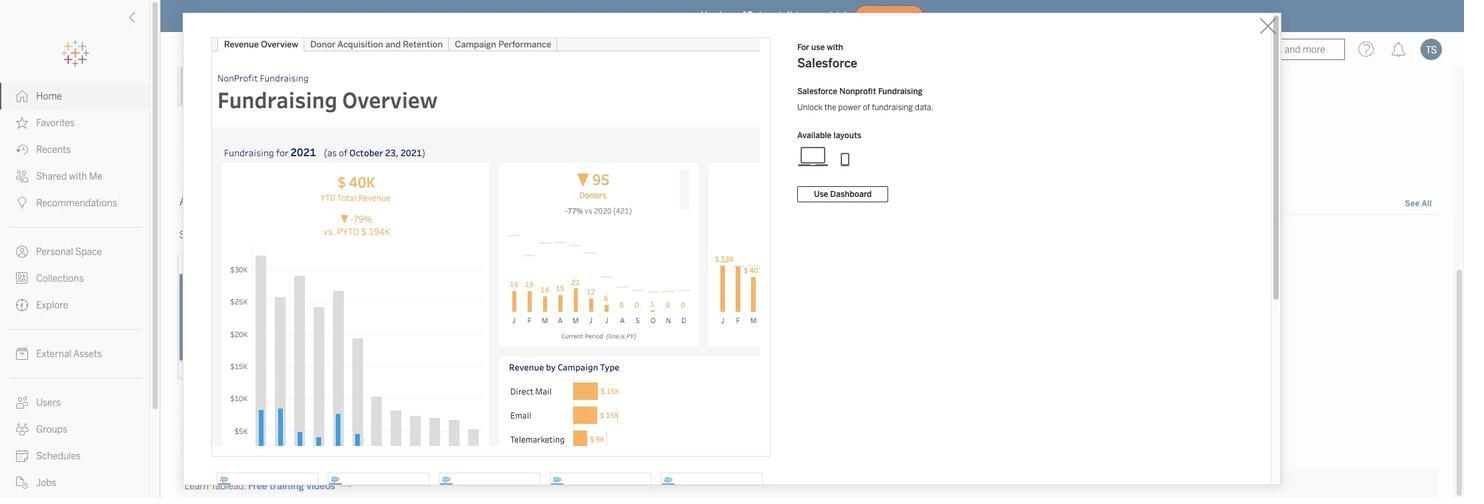 Task type: describe. For each thing, give the bounding box(es) containing it.
1 vertical spatial your
[[390, 230, 409, 242]]

recommendations
[[36, 198, 117, 209]]

days
[[756, 10, 776, 21]]

right arrow image
[[340, 482, 351, 493]]

a
[[226, 230, 231, 242]]

the
[[824, 103, 836, 112]]

external assets
[[36, 349, 102, 361]]

videos
[[307, 482, 335, 493]]

0 horizontal spatial use
[[477, 230, 492, 242]]

30
[[856, 134, 866, 143]]

use
[[814, 190, 828, 199]]

salesforce for salesforce
[[186, 390, 232, 401]]

minutes for 30
[[868, 134, 898, 143]]

power
[[838, 103, 861, 112]]

shared with me link
[[0, 163, 150, 190]]

use dashboard
[[814, 190, 872, 199]]

available layouts
[[797, 131, 861, 140]]

buy
[[871, 12, 887, 20]]

30 minutes ago
[[856, 134, 913, 143]]

shared
[[36, 171, 67, 183]]

schedules link
[[0, 443, 150, 470]]

space
[[75, 247, 102, 258]]

25 minutes ago
[[186, 134, 242, 143]]

free training videos
[[248, 482, 335, 493]]

2 to from the left
[[549, 230, 558, 242]]

buy now
[[871, 12, 907, 20]]

global
[[186, 115, 214, 127]]

personal space link
[[0, 239, 150, 266]]

see all link
[[1404, 198, 1433, 212]]

1 to from the left
[[379, 230, 388, 242]]

users
[[36, 398, 61, 409]]

global indicators
[[186, 115, 261, 127]]

salesforce for salesforce nonprofit fundraising unlock the power of fundraising data.
[[797, 87, 837, 96]]

learn
[[185, 482, 209, 493]]

for
[[797, 43, 809, 52]]

for use with salesforce
[[797, 43, 857, 71]]

data.
[[915, 103, 933, 112]]

tourism
[[633, 115, 668, 127]]

salesforce service cloud - voice call image
[[327, 473, 429, 499]]

accelerators
[[179, 195, 249, 210]]

personal
[[36, 247, 73, 258]]

salesforce sales cloud - weighted sales pipeline image
[[216, 473, 318, 499]]

training
[[270, 482, 304, 493]]

home link
[[0, 83, 150, 110]]

indicators
[[216, 115, 261, 127]]

jobs link
[[0, 470, 150, 497]]

start
[[179, 230, 201, 242]]

sign
[[350, 230, 367, 242]]

recents link
[[0, 136, 150, 163]]

get
[[560, 230, 574, 242]]

dashboard
[[830, 190, 872, 199]]

see
[[1405, 200, 1420, 209]]

source,
[[433, 230, 464, 242]]

marketo
[[409, 390, 446, 401]]

tableau.
[[211, 482, 246, 493]]

free
[[248, 482, 267, 493]]

workbook.
[[271, 230, 316, 242]]

collections
[[36, 274, 84, 285]]

1 horizontal spatial in
[[796, 10, 804, 21]]

with inside 'for use with salesforce'
[[827, 43, 843, 52]]

groups link
[[0, 417, 150, 443]]

nonprofit
[[839, 87, 876, 96]]

collections link
[[0, 266, 150, 292]]

explore link
[[0, 292, 150, 319]]

25
[[186, 134, 195, 143]]

all
[[1422, 200, 1432, 209]]

assets
[[73, 349, 102, 361]]

fundraising
[[878, 87, 923, 96]]

0 vertical spatial your
[[807, 10, 826, 21]]

laptop image
[[797, 146, 829, 167]]

favorites link
[[0, 110, 150, 136]]



Task type: locate. For each thing, give the bounding box(es) containing it.
1 horizontal spatial ago
[[900, 134, 913, 143]]

2 data from the left
[[528, 230, 547, 242]]

1 horizontal spatial minutes
[[868, 134, 898, 143]]

salesforce sales cloud - sales pipeline image
[[438, 473, 540, 499]]

1 horizontal spatial data
[[528, 230, 547, 242]]

your left trial.
[[807, 10, 826, 21]]

0 horizontal spatial your
[[390, 230, 409, 242]]

use right or
[[477, 230, 492, 242]]

salesforce
[[797, 56, 857, 71], [797, 87, 837, 96], [186, 390, 232, 401]]

personal space
[[36, 247, 102, 258]]

1 vertical spatial use
[[477, 230, 492, 242]]

main navigation. press the up and down arrow keys to access links. element
[[0, 83, 150, 499]]

see all
[[1405, 200, 1432, 209]]

data left source, at the top of page
[[412, 230, 431, 242]]

users link
[[0, 390, 150, 417]]

sample
[[494, 230, 526, 242]]

data
[[412, 230, 431, 242], [528, 230, 547, 242]]

with
[[827, 43, 843, 52], [69, 171, 87, 183]]

layouts
[[834, 131, 861, 140]]

start from a pre-built workbook. simply sign in to your data source, or use sample data to get started.
[[179, 230, 609, 242]]

1 minutes from the left
[[197, 134, 227, 143]]

business
[[409, 115, 449, 127]]

in right sign
[[370, 230, 377, 242]]

explore
[[36, 300, 68, 312]]

1 horizontal spatial use
[[811, 43, 825, 52]]

ago for 25 minutes ago
[[229, 134, 242, 143]]

learn tableau.
[[185, 482, 246, 493]]

ago down fundraising
[[900, 134, 913, 143]]

salesforce inside salesforce nonprofit fundraising unlock the power of fundraising data.
[[797, 87, 837, 96]]

minutes for 25
[[197, 134, 227, 143]]

you
[[701, 10, 717, 21]]

salesforce service cloud - service desk image
[[549, 473, 651, 499]]

0 horizontal spatial data
[[412, 230, 431, 242]]

1 vertical spatial in
[[370, 230, 377, 242]]

in
[[796, 10, 804, 21], [370, 230, 377, 242]]

ago down the indicators
[[229, 134, 242, 143]]

of
[[863, 103, 870, 112]]

unlock
[[797, 103, 823, 112]]

ago for 30 minutes ago
[[900, 134, 913, 143]]

0 vertical spatial salesforce
[[797, 56, 857, 71]]

to right sign
[[379, 230, 388, 242]]

with left me
[[69, 171, 87, 183]]

minutes down global indicators
[[197, 134, 227, 143]]

0 horizontal spatial in
[[370, 230, 377, 242]]

use dashboard button
[[797, 187, 889, 203]]

minutes
[[197, 134, 227, 143], [868, 134, 898, 143]]

your
[[807, 10, 826, 21], [390, 230, 409, 242]]

groups
[[36, 425, 67, 436]]

now
[[889, 12, 907, 20]]

salesforce consumer goods cloud - key account management image
[[660, 473, 762, 499]]

0 horizontal spatial ago
[[229, 134, 242, 143]]

recommendations link
[[0, 190, 150, 217]]

salesforce nonprofit fundraising unlock the power of fundraising data.
[[797, 87, 933, 112]]

free training videos link
[[248, 482, 351, 493]]

shared with me
[[36, 171, 102, 183]]

me
[[89, 171, 102, 183]]

data right sample at the top left of the page
[[528, 230, 547, 242]]

simply
[[318, 230, 348, 242]]

use
[[811, 43, 825, 52], [477, 230, 492, 242]]

trial.
[[829, 10, 849, 21]]

0 horizontal spatial minutes
[[197, 134, 227, 143]]

to
[[379, 230, 388, 242], [549, 230, 558, 242]]

1 horizontal spatial with
[[827, 43, 843, 52]]

have
[[720, 10, 740, 21]]

buy now button
[[855, 5, 923, 27]]

or
[[466, 230, 475, 242]]

in right left
[[796, 10, 804, 21]]

1 data from the left
[[412, 230, 431, 242]]

to left get
[[549, 230, 558, 242]]

built
[[250, 230, 269, 242]]

0 horizontal spatial to
[[379, 230, 388, 242]]

1 vertical spatial with
[[69, 171, 87, 183]]

with right for
[[827, 43, 843, 52]]

available
[[797, 131, 832, 140]]

home
[[36, 91, 62, 102]]

jobs
[[36, 478, 56, 490]]

left
[[779, 10, 793, 21]]

1 horizontal spatial to
[[549, 230, 558, 242]]

13
[[743, 10, 753, 21]]

favorites
[[36, 118, 75, 129]]

ago
[[229, 134, 242, 143], [900, 134, 913, 143]]

with inside main navigation. press the up and down arrow keys to access links. element
[[69, 171, 87, 183]]

your right sign
[[390, 230, 409, 242]]

fundraising
[[872, 103, 913, 112]]

0 vertical spatial with
[[827, 43, 843, 52]]

pre-
[[233, 230, 250, 242]]

phone image
[[829, 146, 861, 167]]

use right for
[[811, 43, 825, 52]]

2 ago from the left
[[900, 134, 913, 143]]

0 vertical spatial in
[[796, 10, 804, 21]]

0 vertical spatial use
[[811, 43, 825, 52]]

schedules
[[36, 451, 81, 463]]

1 ago from the left
[[229, 134, 242, 143]]

minutes right 30 at the top right of page
[[868, 134, 898, 143]]

external
[[36, 349, 71, 361]]

started.
[[576, 230, 609, 242]]

2 vertical spatial salesforce
[[186, 390, 232, 401]]

use inside 'for use with salesforce'
[[811, 43, 825, 52]]

1 vertical spatial salesforce
[[797, 87, 837, 96]]

navigation panel element
[[0, 40, 150, 499]]

recents
[[36, 144, 71, 156]]

0 horizontal spatial with
[[69, 171, 87, 183]]

external assets link
[[0, 341, 150, 368]]

2 minutes from the left
[[868, 134, 898, 143]]

1 horizontal spatial your
[[807, 10, 826, 21]]

you have 13 days left in your trial.
[[701, 10, 849, 21]]

from
[[203, 230, 224, 242]]



Task type: vqa. For each thing, say whether or not it's contained in the screenshot.
Add
no



